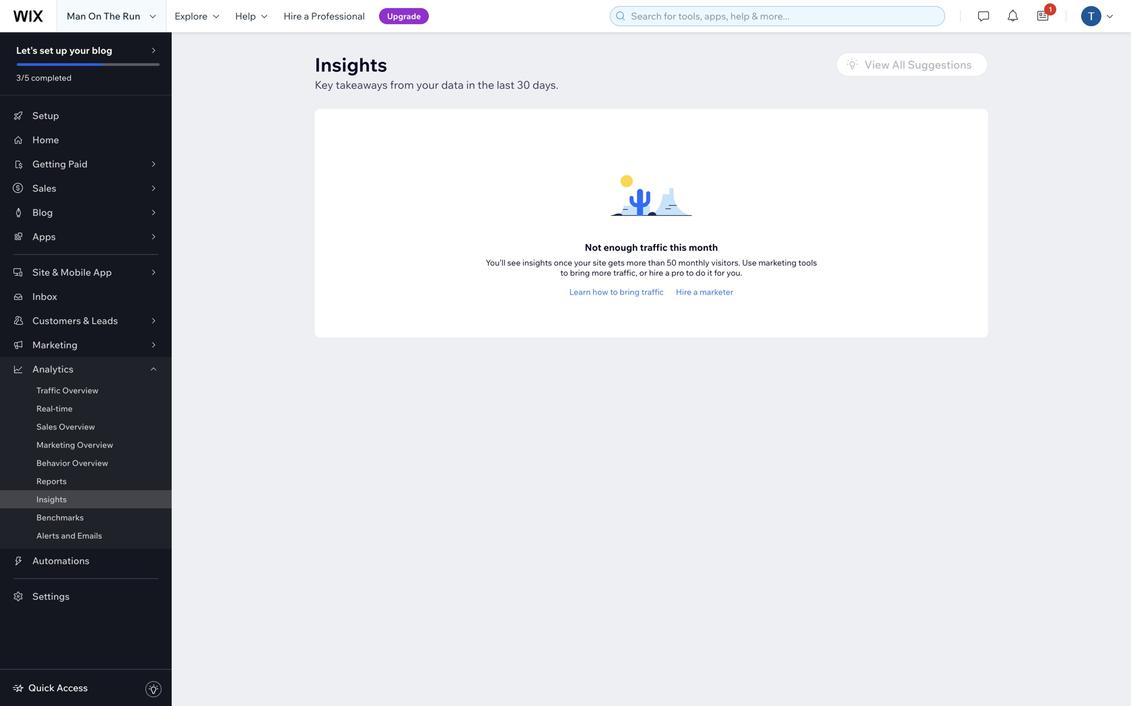 Task type: locate. For each thing, give the bounding box(es) containing it.
30
[[517, 78, 530, 92]]

behavior overview
[[36, 458, 108, 469]]

a left professional
[[304, 10, 309, 22]]

to left do
[[686, 268, 694, 278]]

insights down reports
[[36, 495, 67, 505]]

your inside sidebar element
[[69, 44, 90, 56]]

marketing inside dropdown button
[[32, 339, 78, 351]]

1 horizontal spatial hire
[[676, 287, 692, 297]]

sales for sales overview
[[36, 422, 57, 432]]

0 horizontal spatial more
[[592, 268, 611, 278]]

0 vertical spatial hire
[[284, 10, 302, 22]]

1 horizontal spatial a
[[665, 268, 670, 278]]

1 vertical spatial a
[[665, 268, 670, 278]]

overview up real-time link
[[62, 386, 98, 396]]

0 vertical spatial marketing
[[32, 339, 78, 351]]

marketing down customers
[[32, 339, 78, 351]]

overview for traffic overview
[[62, 386, 98, 396]]

1 horizontal spatial your
[[416, 78, 439, 92]]

to right how on the right
[[610, 287, 618, 297]]

on
[[88, 10, 102, 22]]

visitors.
[[711, 258, 740, 268]]

hire right help button
[[284, 10, 302, 22]]

sales
[[32, 182, 56, 194], [36, 422, 57, 432]]

emails
[[77, 531, 102, 541]]

& for site
[[52, 267, 58, 278]]

benchmarks link
[[0, 509, 172, 527]]

hire a professional link
[[275, 0, 373, 32]]

tools
[[798, 258, 817, 268]]

more up how on the right
[[592, 268, 611, 278]]

sidebar element
[[0, 32, 172, 707]]

2 horizontal spatial your
[[574, 258, 591, 268]]

sales inside dropdown button
[[32, 182, 56, 194]]

1 vertical spatial bring
[[620, 287, 640, 297]]

upgrade
[[387, 11, 421, 21]]

your right up
[[69, 44, 90, 56]]

sales overview link
[[0, 418, 172, 436]]

&
[[52, 267, 58, 278], [83, 315, 89, 327]]

1 vertical spatial sales
[[36, 422, 57, 432]]

overview for sales overview
[[59, 422, 95, 432]]

insights up takeaways
[[315, 53, 387, 76]]

marketing
[[32, 339, 78, 351], [36, 440, 75, 450]]

insights for insights
[[36, 495, 67, 505]]

to
[[560, 268, 568, 278], [686, 268, 694, 278], [610, 287, 618, 297]]

blog button
[[0, 201, 172, 225]]

insights
[[522, 258, 552, 268]]

traffic inside "learn how to bring traffic" link
[[641, 287, 664, 297]]

from
[[390, 78, 414, 92]]

use
[[742, 258, 757, 268]]

alerts and emails
[[36, 531, 102, 541]]

1 vertical spatial your
[[416, 78, 439, 92]]

0 horizontal spatial insights
[[36, 495, 67, 505]]

behavior overview link
[[0, 454, 172, 473]]

marketer
[[700, 287, 733, 297]]

overview down marketing overview link
[[72, 458, 108, 469]]

the
[[104, 10, 120, 22]]

analytics
[[32, 364, 74, 375]]

setup link
[[0, 104, 172, 128]]

a down do
[[693, 287, 698, 297]]

in
[[466, 78, 475, 92]]

overview for marketing overview
[[77, 440, 113, 450]]

bring
[[570, 268, 590, 278], [620, 287, 640, 297]]

marketing for marketing
[[32, 339, 78, 351]]

0 vertical spatial a
[[304, 10, 309, 22]]

a left pro
[[665, 268, 670, 278]]

your inside not enough traffic this month you'll see insights once your site gets more than 50 monthly visitors. use marketing tools to bring more traffic, or hire a pro to do it for you.
[[574, 258, 591, 268]]

sales for sales
[[32, 182, 56, 194]]

overview
[[62, 386, 98, 396], [59, 422, 95, 432], [77, 440, 113, 450], [72, 458, 108, 469]]

0 vertical spatial insights
[[315, 53, 387, 76]]

your left data
[[416, 78, 439, 92]]

0 vertical spatial traffic
[[640, 242, 668, 253]]

0 horizontal spatial &
[[52, 267, 58, 278]]

inbox link
[[0, 285, 172, 309]]

customers & leads button
[[0, 309, 172, 333]]

your left site
[[574, 258, 591, 268]]

or
[[639, 268, 647, 278]]

completed
[[31, 73, 72, 83]]

not enough traffic this month you'll see insights once your site gets more than 50 monthly visitors. use marketing tools to bring more traffic, or hire a pro to do it for you.
[[486, 242, 817, 278]]

takeaways
[[336, 78, 388, 92]]

run
[[123, 10, 140, 22]]

man on the run
[[67, 10, 140, 22]]

to right the "insights"
[[560, 268, 568, 278]]

traffic overview
[[36, 386, 98, 396]]

2 vertical spatial a
[[693, 287, 698, 297]]

quick access button
[[12, 683, 88, 695]]

Search for tools, apps, help & more... field
[[627, 7, 941, 26]]

1 button
[[1028, 0, 1058, 32]]

benchmarks
[[36, 513, 84, 523]]

1 horizontal spatial &
[[83, 315, 89, 327]]

behavior
[[36, 458, 70, 469]]

getting paid button
[[0, 152, 172, 176]]

a for hire a marketer
[[693, 287, 698, 297]]

marketing up behavior
[[36, 440, 75, 450]]

days.
[[533, 78, 558, 92]]

& left leads
[[83, 315, 89, 327]]

blog
[[32, 207, 53, 218]]

traffic up than
[[640, 242, 668, 253]]

quick access
[[28, 683, 88, 694]]

0 horizontal spatial a
[[304, 10, 309, 22]]

and
[[61, 531, 75, 541]]

hire for hire a professional
[[284, 10, 302, 22]]

alerts
[[36, 531, 59, 541]]

sales up blog
[[32, 182, 56, 194]]

it
[[707, 268, 712, 278]]

traffic down hire
[[641, 287, 664, 297]]

1 vertical spatial marketing
[[36, 440, 75, 450]]

more
[[626, 258, 646, 268], [592, 268, 611, 278]]

insights inside insights key takeaways from your data in the last 30 days.
[[315, 53, 387, 76]]

alerts and emails link
[[0, 527, 172, 545]]

0 horizontal spatial your
[[69, 44, 90, 56]]

1 vertical spatial &
[[83, 315, 89, 327]]

0 vertical spatial bring
[[570, 268, 590, 278]]

traffic
[[36, 386, 60, 396]]

0 horizontal spatial bring
[[570, 268, 590, 278]]

hire down pro
[[676, 287, 692, 297]]

more right gets
[[626, 258, 646, 268]]

2 horizontal spatial a
[[693, 287, 698, 297]]

0 horizontal spatial hire
[[284, 10, 302, 22]]

bring inside not enough traffic this month you'll see insights once your site gets more than 50 monthly visitors. use marketing tools to bring more traffic, or hire a pro to do it for you.
[[570, 268, 590, 278]]

sales down real-
[[36, 422, 57, 432]]

automations
[[32, 555, 89, 567]]

bring up learn
[[570, 268, 590, 278]]

settings link
[[0, 585, 172, 609]]

0 vertical spatial your
[[69, 44, 90, 56]]

a for hire a professional
[[304, 10, 309, 22]]

bring down traffic, at the right of page
[[620, 287, 640, 297]]

insights key takeaways from your data in the last 30 days.
[[315, 53, 558, 92]]

a
[[304, 10, 309, 22], [665, 268, 670, 278], [693, 287, 698, 297]]

marketing
[[758, 258, 797, 268]]

this
[[670, 242, 687, 253]]

overview for behavior overview
[[72, 458, 108, 469]]

insights inside sidebar element
[[36, 495, 67, 505]]

1 vertical spatial hire
[[676, 287, 692, 297]]

man
[[67, 10, 86, 22]]

2 vertical spatial your
[[574, 258, 591, 268]]

for
[[714, 268, 725, 278]]

0 vertical spatial sales
[[32, 182, 56, 194]]

& right site
[[52, 267, 58, 278]]

sales overview
[[36, 422, 95, 432]]

gets
[[608, 258, 625, 268]]

overview up marketing overview at bottom left
[[59, 422, 95, 432]]

1 horizontal spatial to
[[610, 287, 618, 297]]

apps button
[[0, 225, 172, 249]]

getting
[[32, 158, 66, 170]]

overview up behavior overview link
[[77, 440, 113, 450]]

key
[[315, 78, 333, 92]]

up
[[56, 44, 67, 56]]

enough
[[604, 242, 638, 253]]

0 vertical spatial &
[[52, 267, 58, 278]]

blog
[[92, 44, 112, 56]]

1 vertical spatial traffic
[[641, 287, 664, 297]]

1 vertical spatial insights
[[36, 495, 67, 505]]

1 horizontal spatial insights
[[315, 53, 387, 76]]



Task type: describe. For each thing, give the bounding box(es) containing it.
a inside not enough traffic this month you'll see insights once your site gets more than 50 monthly visitors. use marketing tools to bring more traffic, or hire a pro to do it for you.
[[665, 268, 670, 278]]

your inside insights key takeaways from your data in the last 30 days.
[[416, 78, 439, 92]]

not
[[585, 242, 601, 253]]

leads
[[91, 315, 118, 327]]

than
[[648, 258, 665, 268]]

pro
[[671, 268, 684, 278]]

marketing button
[[0, 333, 172, 357]]

& for customers
[[83, 315, 89, 327]]

upgrade button
[[379, 8, 429, 24]]

reports link
[[0, 473, 172, 491]]

you'll
[[486, 258, 505, 268]]

access
[[57, 683, 88, 694]]

traffic overview link
[[0, 382, 172, 400]]

hire for hire a marketer
[[676, 287, 692, 297]]

1
[[1049, 5, 1052, 13]]

3/5 completed
[[16, 73, 72, 83]]

learn how to bring traffic
[[569, 287, 664, 297]]

reports
[[36, 477, 67, 487]]

learn
[[569, 287, 591, 297]]

paid
[[68, 158, 88, 170]]

real-
[[36, 404, 55, 414]]

the
[[478, 78, 494, 92]]

setup
[[32, 110, 59, 122]]

let's
[[16, 44, 37, 56]]

sales button
[[0, 176, 172, 201]]

customers & leads
[[32, 315, 118, 327]]

getting paid
[[32, 158, 88, 170]]

site & mobile app
[[32, 267, 112, 278]]

hire a marketer link
[[676, 286, 733, 298]]

to inside "learn how to bring traffic" link
[[610, 287, 618, 297]]

real-time link
[[0, 400, 172, 418]]

hire a marketer
[[676, 287, 733, 297]]

site
[[593, 258, 606, 268]]

customers
[[32, 315, 81, 327]]

data
[[441, 78, 464, 92]]

help button
[[227, 0, 275, 32]]

learn how to bring traffic link
[[569, 286, 664, 298]]

set
[[40, 44, 53, 56]]

settings
[[32, 591, 70, 603]]

how
[[592, 287, 608, 297]]

1 horizontal spatial more
[[626, 258, 646, 268]]

automations link
[[0, 549, 172, 574]]

insights for insights key takeaways from your data in the last 30 days.
[[315, 53, 387, 76]]

traffic inside not enough traffic this month you'll see insights once your site gets more than 50 monthly visitors. use marketing tools to bring more traffic, or hire a pro to do it for you.
[[640, 242, 668, 253]]

traffic,
[[613, 268, 638, 278]]

3/5
[[16, 73, 29, 83]]

help
[[235, 10, 256, 22]]

apps
[[32, 231, 56, 243]]

time
[[55, 404, 73, 414]]

once
[[554, 258, 572, 268]]

inbox
[[32, 291, 57, 303]]

do
[[696, 268, 705, 278]]

home
[[32, 134, 59, 146]]

site
[[32, 267, 50, 278]]

mobile
[[60, 267, 91, 278]]

2 horizontal spatial to
[[686, 268, 694, 278]]

analytics button
[[0, 357, 172, 382]]

last
[[497, 78, 515, 92]]

see
[[507, 258, 521, 268]]

explore
[[175, 10, 208, 22]]

insights link
[[0, 491, 172, 509]]

you.
[[727, 268, 742, 278]]

site & mobile app button
[[0, 261, 172, 285]]

1 horizontal spatial bring
[[620, 287, 640, 297]]

real-time
[[36, 404, 73, 414]]

hire
[[649, 268, 663, 278]]

0 horizontal spatial to
[[560, 268, 568, 278]]

home link
[[0, 128, 172, 152]]

month
[[689, 242, 718, 253]]

hire a professional
[[284, 10, 365, 22]]

50
[[667, 258, 677, 268]]

marketing overview link
[[0, 436, 172, 454]]

quick
[[28, 683, 54, 694]]

marketing overview
[[36, 440, 113, 450]]

marketing for marketing overview
[[36, 440, 75, 450]]



Task type: vqa. For each thing, say whether or not it's contained in the screenshot.
the leftmost to
yes



